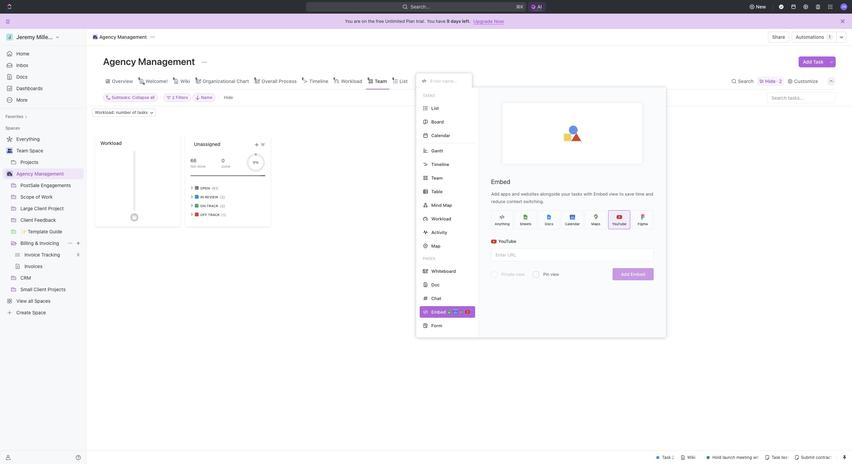 Task type: vqa. For each thing, say whether or not it's contained in the screenshot.
of within To Keep Track Of Everything That'S Important To You. We'Ve Included Some Links To Our Help Docs, Blog, And University To Get You Started!
no



Task type: describe. For each thing, give the bounding box(es) containing it.
sidebar navigation
[[0, 29, 87, 464]]

gantt
[[432, 148, 443, 153]]

customize button
[[786, 76, 821, 86]]

1 vertical spatial workload
[[100, 140, 122, 146]]

plan
[[406, 18, 415, 24]]

docs inside the docs link
[[16, 74, 28, 80]]

chart
[[237, 78, 249, 84]]

inbox link
[[3, 60, 84, 71]]

automations
[[796, 34, 825, 40]]

switching.
[[524, 199, 545, 204]]

home
[[16, 51, 29, 57]]

1 you from the left
[[345, 18, 353, 24]]

share
[[773, 34, 786, 40]]

tasks
[[423, 93, 435, 98]]

pin
[[544, 272, 550, 277]]

0 vertical spatial agency management link
[[91, 33, 149, 41]]

view for pin view
[[551, 272, 560, 277]]

left.
[[462, 18, 471, 24]]

new button
[[747, 1, 771, 12]]

0
[[222, 157, 225, 163]]

overview link
[[111, 76, 133, 86]]

done
[[222, 164, 230, 168]]

pages
[[423, 256, 435, 261]]

with
[[584, 191, 593, 197]]

time
[[636, 191, 645, 197]]

whiteboard
[[432, 268, 456, 274]]

activity
[[432, 230, 448, 235]]

off
[[200, 213, 207, 217]]

add embed button
[[613, 268, 654, 280]]

table
[[432, 189, 443, 194]]

upgrade
[[474, 18, 493, 24]]

search
[[738, 78, 754, 84]]

dashboards
[[16, 85, 43, 91]]

days
[[451, 18, 461, 24]]

wiki link
[[179, 76, 190, 86]]

0 horizontal spatial map
[[432, 243, 441, 249]]

view button
[[416, 76, 439, 86]]

2 you from the left
[[427, 18, 435, 24]]

overall
[[262, 78, 278, 84]]

1 horizontal spatial calendar
[[565, 222, 580, 226]]

view for private view
[[516, 272, 525, 277]]

timeline link
[[308, 76, 329, 86]]

invoicing
[[40, 240, 59, 246]]

agency management link inside tree
[[16, 168, 82, 179]]

private view
[[502, 272, 525, 277]]

form
[[432, 323, 442, 328]]

Enter URL text field
[[492, 249, 654, 261]]

team link
[[374, 76, 387, 86]]

⌘k
[[516, 4, 524, 10]]

1 horizontal spatial workload
[[341, 78, 362, 84]]

2 horizontal spatial team
[[432, 175, 443, 181]]

welcome! link
[[144, 76, 168, 86]]

the
[[368, 18, 375, 24]]

1 horizontal spatial youtube
[[613, 222, 627, 226]]

(2) for in review (2)
[[220, 195, 225, 199]]

billing & invoicing
[[20, 240, 59, 246]]

overall process
[[262, 78, 297, 84]]

in
[[200, 195, 204, 199]]

view inside the add apps and websites alongside your tasks with embed view to save time and reduce context switching.
[[609, 191, 619, 197]]

0 vertical spatial management
[[117, 34, 147, 40]]

search button
[[730, 76, 756, 86]]

save
[[625, 191, 635, 197]]

free
[[376, 18, 384, 24]]

review
[[205, 195, 218, 199]]

embed inside button
[[631, 272, 646, 277]]

0 horizontal spatial on
[[200, 204, 206, 208]]

have
[[436, 18, 446, 24]]

track for on track
[[207, 204, 218, 208]]

dashboards link
[[3, 83, 84, 94]]

favorites button
[[3, 113, 30, 121]]

on inside you are on the free unlimited plan trial. you have 9 days left. upgrade now
[[362, 18, 367, 24]]

overview
[[112, 78, 133, 84]]

doc
[[432, 282, 440, 287]]

apps
[[501, 191, 511, 197]]

organizational
[[203, 78, 235, 84]]

pin view
[[544, 272, 560, 277]]

workload link
[[340, 76, 362, 86]]

mind map
[[432, 202, 452, 208]]

welcome!
[[146, 78, 168, 84]]

inbox
[[16, 62, 28, 68]]

2
[[780, 78, 782, 84]]

view button
[[416, 73, 439, 89]]

open (61)
[[200, 186, 219, 190]]

(1)
[[222, 213, 226, 217]]

organizational chart link
[[201, 76, 249, 86]]

2 and from the left
[[646, 191, 654, 197]]

task
[[814, 59, 824, 65]]

unassigned
[[194, 141, 221, 147]]

tasks
[[572, 191, 583, 197]]

&
[[35, 240, 38, 246]]

add for add embed
[[621, 272, 630, 277]]

list link
[[398, 76, 408, 86]]

add for add task
[[803, 59, 812, 65]]

unlimited
[[385, 18, 405, 24]]

to
[[620, 191, 624, 197]]

Enter name... field
[[430, 78, 467, 84]]



Task type: locate. For each thing, give the bounding box(es) containing it.
1 and from the left
[[512, 191, 520, 197]]

0 vertical spatial embed
[[492, 178, 511, 186]]

maps
[[592, 222, 601, 226]]

track down on track (2)
[[208, 213, 220, 217]]

0 vertical spatial on
[[362, 18, 367, 24]]

hide for hide 2
[[766, 78, 776, 84]]

view
[[609, 191, 619, 197], [516, 272, 525, 277], [551, 272, 560, 277]]

on right "are"
[[362, 18, 367, 24]]

1 horizontal spatial list
[[432, 105, 439, 111]]

0 vertical spatial workload
[[341, 78, 362, 84]]

1 vertical spatial embed
[[594, 191, 608, 197]]

hide inside button
[[224, 95, 233, 100]]

add task
[[803, 59, 824, 65]]

2 vertical spatial embed
[[631, 272, 646, 277]]

1 vertical spatial team
[[16, 148, 28, 154]]

1 vertical spatial add
[[492, 191, 500, 197]]

business time image
[[7, 172, 12, 176]]

1 horizontal spatial timeline
[[432, 162, 449, 167]]

share button
[[769, 32, 790, 43]]

docs down inbox
[[16, 74, 28, 80]]

in review (2)
[[200, 195, 225, 199]]

team inside tree
[[16, 148, 28, 154]]

1 horizontal spatial and
[[646, 191, 654, 197]]

team right user group icon
[[16, 148, 28, 154]]

hide left 2
[[766, 78, 776, 84]]

view
[[425, 78, 436, 84]]

agency management inside tree
[[16, 171, 64, 177]]

management inside tree
[[34, 171, 64, 177]]

and right time
[[646, 191, 654, 197]]

customize
[[795, 78, 819, 84]]

upgrade now link
[[474, 18, 504, 24]]

new
[[757, 4, 767, 10]]

business time image
[[93, 35, 97, 39]]

(2) up (1)
[[220, 204, 225, 208]]

2 vertical spatial add
[[621, 272, 630, 277]]

0 vertical spatial timeline
[[309, 78, 329, 84]]

map down the 'activity'
[[432, 243, 441, 249]]

agency
[[99, 34, 116, 40], [103, 56, 136, 67], [16, 171, 33, 177]]

on up off
[[200, 204, 206, 208]]

0 done
[[222, 157, 230, 168]]

websites
[[521, 191, 539, 197]]

0 horizontal spatial add
[[492, 191, 500, 197]]

1 horizontal spatial you
[[427, 18, 435, 24]]

0 horizontal spatial and
[[512, 191, 520, 197]]

1 vertical spatial calendar
[[565, 222, 580, 226]]

add apps and websites alongside your tasks with embed view to save time and reduce context switching.
[[492, 191, 654, 204]]

you left have
[[427, 18, 435, 24]]

add for add apps and websites alongside your tasks with embed view to save time and reduce context switching.
[[492, 191, 500, 197]]

add inside the add apps and websites alongside your tasks with embed view to save time and reduce context switching.
[[492, 191, 500, 197]]

0 vertical spatial calendar
[[432, 133, 451, 138]]

1 horizontal spatial on
[[362, 18, 367, 24]]

1 (2) from the top
[[220, 195, 225, 199]]

hide 2
[[766, 78, 782, 84]]

team space link
[[16, 145, 82, 156]]

context
[[507, 199, 522, 204]]

1 vertical spatial on
[[200, 204, 206, 208]]

0 horizontal spatial timeline
[[309, 78, 329, 84]]

1 vertical spatial agency management link
[[16, 168, 82, 179]]

0 horizontal spatial youtube
[[499, 239, 517, 244]]

2 vertical spatial team
[[432, 175, 443, 181]]

team up table
[[432, 175, 443, 181]]

view right "pin"
[[551, 272, 560, 277]]

(2) right review
[[220, 195, 225, 199]]

0 vertical spatial docs
[[16, 74, 28, 80]]

agency management up the welcome! link
[[103, 56, 197, 67]]

wiki
[[180, 78, 190, 84]]

hide for hide
[[224, 95, 233, 100]]

you left "are"
[[345, 18, 353, 24]]

1 vertical spatial hide
[[224, 95, 233, 100]]

0 vertical spatial add
[[803, 59, 812, 65]]

0 horizontal spatial you
[[345, 18, 353, 24]]

2 vertical spatial management
[[34, 171, 64, 177]]

hide
[[766, 78, 776, 84], [224, 95, 233, 100]]

on track (2)
[[200, 204, 225, 208]]

1 horizontal spatial add
[[621, 272, 630, 277]]

agency right business time image
[[99, 34, 116, 40]]

2 horizontal spatial add
[[803, 59, 812, 65]]

2 vertical spatial agency management
[[16, 171, 64, 177]]

1
[[829, 34, 831, 40]]

0 horizontal spatial workload
[[100, 140, 122, 146]]

overall process link
[[260, 76, 297, 86]]

2 (2) from the top
[[220, 204, 225, 208]]

search...
[[411, 4, 430, 10]]

1 vertical spatial agency
[[103, 56, 136, 67]]

tree
[[3, 134, 84, 318]]

0 horizontal spatial team
[[16, 148, 28, 154]]

calendar
[[432, 133, 451, 138], [565, 222, 580, 226]]

map right mind
[[443, 202, 452, 208]]

embed inside the add apps and websites alongside your tasks with embed view to save time and reduce context switching.
[[594, 191, 608, 197]]

agency management
[[99, 34, 147, 40], [103, 56, 197, 67], [16, 171, 64, 177]]

timeline
[[309, 78, 329, 84], [432, 162, 449, 167]]

1 vertical spatial (2)
[[220, 204, 225, 208]]

calendar down board at right
[[432, 133, 451, 138]]

user group image
[[7, 149, 12, 153]]

Search tasks... text field
[[768, 93, 836, 103]]

on
[[362, 18, 367, 24], [200, 204, 206, 208]]

team space
[[16, 148, 43, 154]]

1 vertical spatial docs
[[545, 222, 554, 226]]

track for off track
[[208, 213, 220, 217]]

1 horizontal spatial hide
[[766, 78, 776, 84]]

2 horizontal spatial workload
[[432, 216, 452, 221]]

space
[[29, 148, 43, 154]]

alongside
[[541, 191, 560, 197]]

tree inside sidebar navigation
[[3, 134, 84, 318]]

1 horizontal spatial embed
[[594, 191, 608, 197]]

1 vertical spatial agency management
[[103, 56, 197, 67]]

(61)
[[212, 186, 219, 190]]

agency up overview
[[103, 56, 136, 67]]

list up board at right
[[432, 105, 439, 111]]

1 horizontal spatial docs
[[545, 222, 554, 226]]

list right the team link
[[400, 78, 408, 84]]

your
[[562, 191, 571, 197]]

1 vertical spatial track
[[208, 213, 220, 217]]

view right private
[[516, 272, 525, 277]]

0 horizontal spatial agency management link
[[16, 168, 82, 179]]

youtube right maps
[[613, 222, 627, 226]]

reduce
[[492, 199, 506, 204]]

private
[[502, 272, 515, 277]]

0 horizontal spatial calendar
[[432, 133, 451, 138]]

+
[[255, 140, 259, 148]]

and up context
[[512, 191, 520, 197]]

1 horizontal spatial map
[[443, 202, 452, 208]]

favorites
[[5, 114, 23, 119]]

list
[[400, 78, 408, 84], [432, 105, 439, 111]]

1 vertical spatial list
[[432, 105, 439, 111]]

timeline right process
[[309, 78, 329, 84]]

2 horizontal spatial embed
[[631, 272, 646, 277]]

docs
[[16, 74, 28, 80], [545, 222, 554, 226]]

add embed
[[621, 272, 646, 277]]

9
[[447, 18, 450, 24]]

0 horizontal spatial docs
[[16, 74, 28, 80]]

management
[[117, 34, 147, 40], [138, 56, 195, 67], [34, 171, 64, 177]]

0 vertical spatial track
[[207, 204, 218, 208]]

you are on the free unlimited plan trial. you have 9 days left. upgrade now
[[345, 18, 504, 24]]

timeline down gantt
[[432, 162, 449, 167]]

board
[[432, 119, 444, 124]]

0 horizontal spatial list
[[400, 78, 408, 84]]

organizational chart
[[203, 78, 249, 84]]

1 vertical spatial timeline
[[432, 162, 449, 167]]

0 vertical spatial map
[[443, 202, 452, 208]]

0 vertical spatial agency management
[[99, 34, 147, 40]]

add
[[803, 59, 812, 65], [492, 191, 500, 197], [621, 272, 630, 277]]

docs right sheets
[[545, 222, 554, 226]]

billing & invoicing link
[[20, 238, 65, 249]]

1 vertical spatial map
[[432, 243, 441, 249]]

0 horizontal spatial embed
[[492, 178, 511, 186]]

66 not done
[[191, 157, 206, 168]]

trial.
[[416, 18, 425, 24]]

embed
[[492, 178, 511, 186], [594, 191, 608, 197], [631, 272, 646, 277]]

team left list link
[[375, 78, 387, 84]]

add inside button
[[803, 59, 812, 65]]

track down in review (2)
[[207, 204, 218, 208]]

1 vertical spatial management
[[138, 56, 195, 67]]

0 vertical spatial (2)
[[220, 195, 225, 199]]

and
[[512, 191, 520, 197], [646, 191, 654, 197]]

2 horizontal spatial view
[[609, 191, 619, 197]]

0 vertical spatial agency
[[99, 34, 116, 40]]

view left to
[[609, 191, 619, 197]]

0 horizontal spatial view
[[516, 272, 525, 277]]

1 horizontal spatial agency management link
[[91, 33, 149, 41]]

figma
[[638, 222, 648, 226]]

0 vertical spatial hide
[[766, 78, 776, 84]]

0 horizontal spatial hide
[[224, 95, 233, 100]]

mind
[[432, 202, 442, 208]]

anything
[[495, 222, 510, 226]]

1 horizontal spatial team
[[375, 78, 387, 84]]

agency management down space at the left top of page
[[16, 171, 64, 177]]

add inside button
[[621, 272, 630, 277]]

youtube down anything
[[499, 239, 517, 244]]

add task button
[[799, 57, 828, 67]]

billing
[[20, 240, 34, 246]]

agency right business time icon
[[16, 171, 33, 177]]

2 vertical spatial workload
[[432, 216, 452, 221]]

2 vertical spatial agency
[[16, 171, 33, 177]]

spaces
[[5, 126, 20, 131]]

calendar left maps
[[565, 222, 580, 226]]

1 vertical spatial youtube
[[499, 239, 517, 244]]

(2)
[[220, 195, 225, 199], [220, 204, 225, 208]]

0 vertical spatial team
[[375, 78, 387, 84]]

tree containing team space
[[3, 134, 84, 318]]

(2) for on track (2)
[[220, 204, 225, 208]]

map
[[443, 202, 452, 208], [432, 243, 441, 249]]

0 vertical spatial list
[[400, 78, 408, 84]]

0 vertical spatial youtube
[[613, 222, 627, 226]]

1 horizontal spatial view
[[551, 272, 560, 277]]

agency inside tree
[[16, 171, 33, 177]]

home link
[[3, 48, 84, 59]]

chat
[[432, 296, 442, 301]]

agency management right business time image
[[99, 34, 147, 40]]

not
[[191, 164, 197, 168]]

process
[[279, 78, 297, 84]]

hide down organizational chart link
[[224, 95, 233, 100]]



